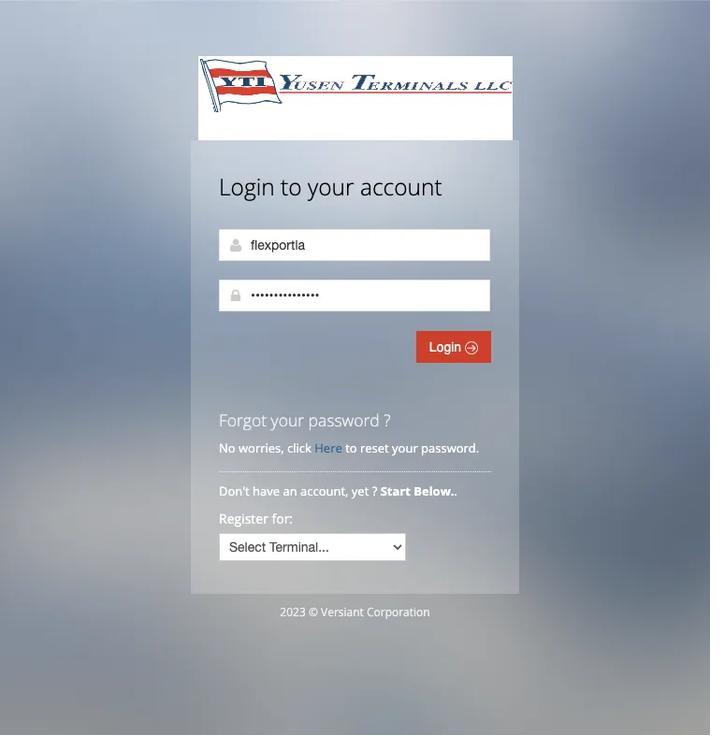 Task type: vqa. For each thing, say whether or not it's contained in the screenshot.
account,
yes



Task type: locate. For each thing, give the bounding box(es) containing it.
1 horizontal spatial ?
[[384, 409, 391, 431]]

login
[[219, 171, 275, 202], [429, 340, 465, 355]]

no
[[219, 440, 235, 457]]

1 vertical spatial to
[[345, 440, 357, 457]]

0 horizontal spatial login
[[219, 171, 275, 202]]

1 vertical spatial login
[[429, 340, 465, 355]]

forgot your password ? no worries, click here to reset your password.
[[219, 409, 479, 457]]

0 horizontal spatial to
[[281, 171, 302, 202]]

your up click
[[271, 409, 304, 431]]

here link
[[315, 440, 342, 457]]

to right here
[[345, 440, 357, 457]]

your up username text box
[[308, 171, 354, 202]]

register for:
[[219, 510, 293, 528]]

for:
[[272, 510, 293, 528]]

1 vertical spatial ?
[[372, 483, 377, 500]]

0 vertical spatial ?
[[384, 409, 391, 431]]

0 vertical spatial your
[[308, 171, 354, 202]]

to
[[281, 171, 302, 202], [345, 440, 357, 457]]

0 horizontal spatial ?
[[372, 483, 377, 500]]

1 horizontal spatial to
[[345, 440, 357, 457]]

your right reset
[[392, 440, 418, 457]]

your
[[308, 171, 354, 202], [271, 409, 304, 431], [392, 440, 418, 457]]

don't have an account, yet ? start below. .
[[219, 483, 461, 500]]

account,
[[300, 483, 349, 500]]

start
[[381, 483, 411, 500]]

©
[[309, 605, 318, 620]]

2 vertical spatial your
[[392, 440, 418, 457]]

0 vertical spatial to
[[281, 171, 302, 202]]

0 horizontal spatial your
[[271, 409, 304, 431]]

lock image
[[228, 288, 243, 303]]

login inside button
[[429, 340, 465, 355]]

? right yet
[[372, 483, 377, 500]]

0 vertical spatial login
[[219, 171, 275, 202]]

worries,
[[239, 440, 284, 457]]

to up username text box
[[281, 171, 302, 202]]

1 horizontal spatial login
[[429, 340, 465, 355]]

versiant
[[321, 605, 364, 620]]

? inside forgot your password ? no worries, click here to reset your password.
[[384, 409, 391, 431]]

?
[[384, 409, 391, 431], [372, 483, 377, 500]]

? up reset
[[384, 409, 391, 431]]

2 horizontal spatial your
[[392, 440, 418, 457]]

corporation
[[367, 605, 430, 620]]



Task type: describe. For each thing, give the bounding box(es) containing it.
register
[[219, 510, 268, 528]]

here
[[315, 440, 342, 457]]

login for login
[[429, 340, 465, 355]]

forgot
[[219, 409, 267, 431]]

1 vertical spatial your
[[271, 409, 304, 431]]

login to your account
[[219, 171, 442, 202]]

account
[[360, 171, 442, 202]]

password
[[308, 409, 380, 431]]

1 horizontal spatial your
[[308, 171, 354, 202]]

below.
[[414, 483, 454, 500]]

user image
[[228, 238, 243, 253]]

yet
[[352, 483, 369, 500]]

2023
[[280, 605, 306, 620]]

Password password field
[[219, 280, 490, 312]]

.
[[454, 483, 458, 500]]

to inside forgot your password ? no worries, click here to reset your password.
[[345, 440, 357, 457]]

have
[[253, 483, 280, 500]]

login for login to your account
[[219, 171, 275, 202]]

reset
[[360, 440, 389, 457]]

click
[[287, 440, 312, 457]]

swapright image
[[465, 342, 478, 355]]

password.
[[421, 440, 479, 457]]

an
[[283, 483, 297, 500]]

Username text field
[[219, 229, 490, 261]]

don't
[[219, 483, 250, 500]]

2023 © versiant corporation
[[280, 605, 430, 620]]

login button
[[416, 331, 491, 363]]



